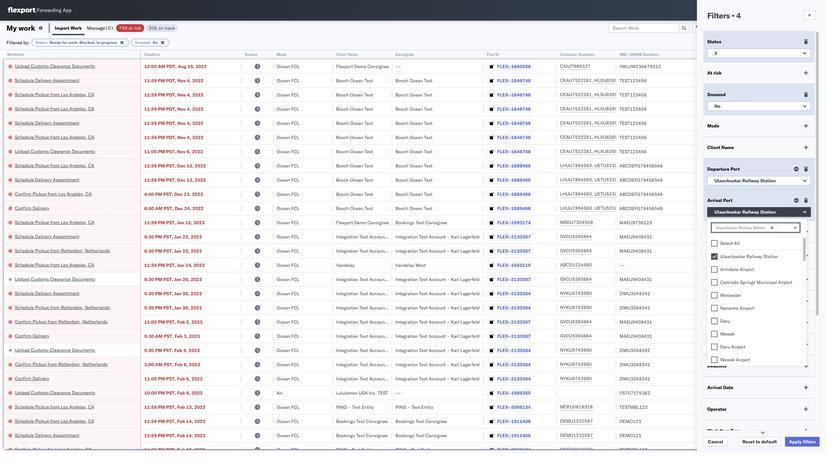 Task type: describe. For each thing, give the bounding box(es) containing it.
import work
[[55, 25, 82, 31]]

at
[[708, 70, 713, 76]]

4 schedule from the top
[[15, 120, 34, 126]]

15 schedule from the top
[[15, 418, 34, 424]]

pst, up 11:59 pm pst, jan 24, 2023
[[163, 248, 173, 254]]

2 fcl from the top
[[291, 78, 299, 83]]

1 vertical spatial deadline
[[708, 363, 727, 369]]

numbers for mbl/mawb numbers
[[643, 52, 659, 57]]

resize handle column header for workitem
[[133, 50, 140, 453]]

6 schedule pickup from los angeles, ca button from the top
[[15, 262, 94, 269]]

upload customs clearance documents for 10:00
[[15, 390, 95, 396]]

1 confirm pickup from rotterdam, netherlands button from the top
[[15, 318, 108, 326]]

dec up "6:00 am pst, dec 24, 2022"
[[174, 191, 183, 197]]

test
[[378, 390, 388, 396]]

2023 right 16,
[[194, 447, 206, 453]]

all
[[734, 240, 740, 246]]

9 fcl from the top
[[291, 177, 299, 183]]

consignee inside 'button'
[[396, 52, 414, 57]]

5 flex-2130384 from the top
[[497, 376, 531, 382]]

1 horizontal spatial mode
[[708, 123, 720, 129]]

12:00 am pdt, aug 19, 2022
[[144, 63, 207, 69]]

1889466 for confirm delivery
[[511, 205, 531, 211]]

filtered by:
[[6, 40, 30, 45]]

los for 6th 'schedule pickup from los angeles, ca' button from the bottom of the page
[[61, 134, 68, 140]]

3 maeu9408431 from the top
[[620, 276, 652, 282]]

11 flex- from the top
[[497, 205, 511, 211]]

23 fcl from the top
[[291, 376, 299, 382]]

2023 up 8:30 pm pst, jan 28, 2023
[[194, 262, 205, 268]]

2006134 for 11:59 pm pst, feb 16, 2023
[[511, 447, 531, 453]]

11:59 for 2nd 'schedule pickup from los angeles, ca' button from the top of the page
[[144, 106, 157, 112]]

pst, down 4:00 pm pst, dec 23, 2022
[[164, 205, 174, 211]]

1 vertical spatial operator
[[708, 406, 727, 412]]

4 5:30 from the top
[[144, 347, 154, 353]]

3 upload from the top
[[15, 276, 30, 282]]

21 ocean fcl from the top
[[277, 347, 299, 353]]

message (0)
[[87, 25, 113, 31]]

7 ocean fcl from the top
[[277, 149, 299, 154]]

2 ocean fcl from the top
[[277, 78, 299, 83]]

2023 right 28, in the bottom left of the page
[[191, 276, 202, 282]]

2 30, from the top
[[183, 305, 190, 311]]

2 test123456 from the top
[[620, 92, 647, 98]]

workitem
[[7, 52, 24, 57]]

quoted delivery date
[[708, 341, 754, 347]]

schedule pickup from los angeles, ca for 2nd 'schedule pickup from los angeles, ca' button from the top of the page
[[15, 106, 94, 112]]

16,
[[186, 447, 193, 453]]

9 ocean fcl from the top
[[277, 177, 299, 183]]

appointment for 5:30 pm pst, jan 30, 2023
[[53, 290, 79, 296]]

batch action button
[[780, 23, 822, 33]]

schedule pickup from los angeles, ca for 1st 'schedule pickup from los angeles, ca' button
[[15, 92, 94, 97]]

2023 right 2,
[[191, 319, 203, 325]]

11 resize handle column header from the left
[[810, 50, 818, 453]]

13, for schedule delivery appointment link associated with 11:59 pm pst, dec 13, 2022
[[187, 177, 194, 183]]

schedule pickup from rotterdam, netherlands button for 5:30 pm pst, jan 30, 2023
[[15, 304, 110, 311]]

2,
[[186, 319, 190, 325]]

3
[[715, 50, 717, 56]]

pst, down 8:30 pm pst, jan 28, 2023
[[163, 291, 173, 296]]

Search Work text field
[[609, 23, 679, 33]]

1 2130384 from the top
[[511, 291, 531, 296]]

1 vertical spatial date
[[723, 385, 734, 391]]

20 fcl from the top
[[291, 333, 299, 339]]

los for 8th 'schedule pickup from los angeles, ca' button from the top of the page
[[61, 418, 68, 424]]

reset to default button
[[738, 437, 782, 447]]

consignee name
[[708, 298, 744, 304]]

aug
[[178, 63, 186, 69]]

ready
[[50, 40, 61, 45]]

14 fcl from the top
[[291, 248, 299, 254]]

1 vertical spatial client name
[[708, 145, 734, 150]]

jan left 12,
[[177, 220, 184, 225]]

schedule pickup from los angeles, ca for seventh 'schedule pickup from los angeles, ca' button
[[15, 404, 94, 410]]

2 savant from the top
[[749, 78, 763, 83]]

1 schedule pickup from los angeles, ca button from the top
[[15, 91, 94, 98]]

lhuu7894563, for schedule delivery appointment
[[560, 177, 594, 183]]

(firms
[[727, 250, 744, 256]]

final
[[708, 229, 718, 235]]

1 vertical spatial client
[[708, 145, 721, 150]]

item
[[720, 428, 730, 434]]

resize handle column header for deadline
[[234, 50, 242, 453]]

deadline inside button
[[144, 52, 160, 57]]

6 ceau7522281, from the top
[[560, 148, 593, 154]]

11:59 pm pst, feb 14, 2023 for test
[[144, 433, 206, 438]]

upload for 11:00 pm pst, nov 8, 2022
[[15, 148, 30, 154]]

carrier
[[708, 277, 723, 282]]

flex-2006134 for 11:59 pm pst, feb 16, 2023
[[497, 447, 531, 453]]

3 hlxu6269489, from the top
[[595, 106, 628, 112]]

6 1846748 from the top
[[511, 149, 531, 154]]

15 fcl from the top
[[291, 262, 299, 268]]

dec for schedule delivery appointment
[[177, 177, 186, 183]]

uetu5238478 for schedule delivery appointment
[[595, 177, 626, 183]]

7 schedule from the top
[[15, 177, 34, 183]]

mode inside button
[[277, 52, 287, 57]]

resize handle column header for mode
[[325, 50, 333, 453]]

6, for 3:00 am pst, feb 6, 2023
[[184, 362, 188, 367]]

container
[[560, 52, 577, 57]]

appointment for 11:59 pm pst, dec 13, 2022
[[53, 177, 79, 183]]

3 2130384 from the top
[[511, 347, 531, 353]]

customs for 12:00 am pdt, aug 19, 2022
[[31, 63, 49, 69]]

los for seventh 'schedule pickup from los angeles, ca' button
[[61, 404, 68, 410]]

lhuu7894563, uetu5238478 for schedule delivery appointment
[[560, 177, 626, 183]]

23 flex- from the top
[[497, 376, 511, 382]]

4 upload customs clearance documents from the top
[[15, 347, 95, 353]]

11:59 pm pst, jan 24, 2023
[[144, 262, 205, 268]]

11:59 for 1st 'schedule pickup from los angeles, ca' button
[[144, 92, 157, 98]]

4:00 pm pst, dec 23, 2022
[[144, 191, 203, 197]]

ulaanbaatar down departure port
[[715, 178, 741, 184]]

mbl/mawb numbers
[[620, 52, 659, 57]]

schedule delivery appointment for 11:59 pm pst, dec 13, 2022
[[15, 177, 79, 183]]

2 schedule pickup from los angeles, ca button from the top
[[15, 105, 94, 112]]

msdu7304509
[[560, 219, 593, 225]]

19 ocean fcl from the top
[[277, 319, 299, 325]]

3 resize handle column header from the left
[[266, 50, 274, 453]]

jaehyung for maeu9408431
[[734, 234, 753, 240]]

exception
[[725, 25, 746, 31]]

23, for confirm pickup from los angeles, ca
[[184, 191, 191, 197]]

8,
[[187, 149, 191, 154]]

ulaanbaatar up select
[[716, 225, 738, 230]]

work item type
[[708, 428, 741, 434]]

4 hlxu6269489, from the top
[[595, 120, 628, 126]]

10 schedule from the top
[[15, 248, 34, 254]]

flex-1662119
[[497, 262, 531, 268]]

12,
[[185, 220, 192, 225]]

11 11:59 from the top
[[144, 418, 157, 424]]

carrier name
[[708, 277, 737, 282]]

confirm delivery for 6:00 am pst, dec 24, 2022
[[15, 205, 49, 211]]

26 fcl from the top
[[291, 433, 299, 438]]

springs
[[740, 280, 756, 285]]

3 nyku9743990 from the top
[[560, 347, 592, 353]]

jan up 28, in the bottom left of the page
[[177, 262, 184, 268]]

3 1846748 from the top
[[511, 106, 531, 112]]

demo for -
[[354, 63, 366, 69]]

2023 right 3,
[[189, 333, 200, 339]]

4 ceau7522281, from the top
[[560, 120, 593, 126]]

: for snoozed
[[150, 40, 151, 45]]

schedule pickup from los angeles, ca link for fourth 'schedule pickup from los angeles, ca' button from the bottom of the page
[[15, 219, 94, 225]]

feb left 2,
[[177, 319, 185, 325]]

11:59 for schedule delivery appointment button corresponding to 11:59 pm pst, dec 13, 2022
[[144, 177, 157, 183]]

8:30 pm pst, jan 28, 2023
[[144, 276, 202, 282]]

8 schedule from the top
[[15, 219, 34, 225]]

16 ocean fcl from the top
[[277, 276, 299, 282]]

2023 right 12,
[[194, 220, 205, 225]]

os
[[808, 8, 814, 13]]

airport for daru airport
[[732, 344, 746, 350]]

5 ceau7522281, from the top
[[560, 134, 593, 140]]

filters
[[708, 11, 730, 20]]

customs for 11:00 pm pst, nov 8, 2022
[[31, 148, 49, 154]]

1893174
[[511, 220, 531, 225]]

forwarding
[[37, 7, 61, 13]]

11:59 pm pst, feb 13, 2023
[[144, 404, 206, 410]]

1 hlxu6269489, from the top
[[595, 77, 628, 83]]

Search Shipments (/) text field
[[703, 5, 765, 15]]

schedule pickup from rotterdam, netherlands link for 5:30
[[15, 304, 110, 311]]

status for status
[[708, 39, 721, 45]]

mbl/mawb numbers button
[[616, 51, 724, 57]]

message
[[87, 25, 105, 31]]

nanaimo
[[720, 305, 739, 311]]

jaehyung choi - test destination agent for --
[[734, 262, 815, 268]]

forwarding app
[[37, 7, 72, 13]]

1 5:30 from the top
[[144, 291, 154, 296]]

upload customs clearance documents for 11:00
[[15, 148, 95, 154]]

container numbers button
[[557, 51, 610, 57]]

16 fcl from the top
[[291, 276, 299, 282]]

jan down 11:59 pm pst, jan 12, 2023
[[174, 234, 182, 240]]

station inside list box
[[764, 254, 778, 260]]

0 vertical spatial operator
[[734, 52, 749, 57]]

am for 12:00
[[158, 63, 165, 69]]

3 ceau7522281, hlxu6269489, hlxu8034992 from the top
[[560, 106, 660, 112]]

feb up 11:00 pm pst, feb 6, 2023 on the left bottom of page
[[175, 362, 183, 367]]

confirm for 5:30 am pst, feb 3, 2023 the confirm delivery "button"
[[15, 333, 31, 339]]

13 fcl from the top
[[291, 234, 299, 240]]

20 flex- from the top
[[497, 333, 511, 339]]

import work button
[[52, 21, 84, 35]]

2130387 for schedule delivery appointment
[[511, 234, 531, 240]]

flexport for --
[[336, 63, 353, 69]]

5 11:59 pm pdt, nov 4, 2022 from the top
[[144, 134, 204, 140]]

14 ocean fcl from the top
[[277, 248, 299, 254]]

customs for 10:00 pm pst, feb 9, 2023
[[31, 390, 49, 396]]

5 11:59 from the top
[[144, 134, 157, 140]]

8 flex- from the top
[[497, 163, 511, 169]]

feb left 16,
[[177, 447, 185, 453]]

6 hlxu6269489, from the top
[[595, 148, 628, 154]]

12 flex- from the top
[[497, 220, 511, 225]]

port for final port
[[719, 229, 729, 235]]

abcdefg78456546 for schedule delivery appointment
[[620, 177, 663, 183]]

3 abcdefg78456546 from the top
[[620, 191, 663, 197]]

pickup for 1st confirm pickup from rotterdam, netherlands button from the bottom
[[33, 361, 46, 367]]

schedule pickup from los angeles, ca link for 8th 'schedule pickup from los angeles, ca' button from the top of the page
[[15, 418, 94, 424]]

flexport for bookings test consignee
[[336, 220, 353, 225]]

9,
[[186, 390, 190, 396]]

8 schedule pickup from los angeles, ca button from the top
[[15, 418, 94, 425]]

pst, up "5:30 am pst, feb 3, 2023"
[[166, 319, 176, 325]]

flex-2130387 for schedule delivery appointment
[[497, 234, 531, 240]]

for
[[62, 40, 67, 45]]

usa
[[359, 390, 368, 396]]

caiu7969337
[[560, 63, 591, 69]]

omkar for upload customs clearance documents
[[734, 63, 748, 69]]

6 flex-1846748 from the top
[[497, 149, 531, 154]]

at
[[129, 25, 133, 31]]

lululemon usa inc. test
[[336, 390, 388, 396]]

2023 down '11:59 pm pst, feb 13, 2023'
[[194, 418, 206, 424]]

3 schedule pickup from los angeles, ca button from the top
[[15, 134, 94, 141]]

apply
[[789, 439, 802, 445]]

1 flex- from the top
[[497, 63, 511, 69]]

759
[[119, 25, 127, 31]]

1660288
[[511, 63, 531, 69]]

17 flex- from the top
[[497, 291, 511, 296]]

2 omkar savant from the top
[[734, 78, 763, 83]]

3 2130387 from the top
[[511, 276, 531, 282]]

no button
[[708, 101, 811, 111]]

pst, left 16,
[[166, 447, 176, 453]]

jaehyung choi - test origin agent
[[734, 234, 804, 240]]

2023 down the 10:00 pm pst, feb 9, 2023
[[194, 404, 206, 410]]

import
[[55, 25, 69, 31]]

2 flex-2130387 from the top
[[497, 248, 531, 254]]

2023 up 11:00 pm pst, feb 6, 2023 on the left bottom of page
[[189, 362, 200, 367]]

ulaanbaatar railway station button for arrival port
[[708, 207, 811, 217]]

filters
[[803, 439, 816, 445]]

5 2130384 from the top
[[511, 376, 531, 382]]

test 20 wi team assignment
[[734, 433, 790, 438]]

11 schedule from the top
[[15, 262, 34, 268]]

work,
[[68, 40, 78, 45]]

hlxu8034992 for 1st 'schedule pickup from los angeles, ca' button
[[629, 92, 660, 97]]

confirm delivery link for 5:30
[[15, 333, 49, 339]]

3 flex-1846748 from the top
[[497, 106, 531, 112]]

wewak for wewak airport
[[720, 357, 735, 363]]

schedule pickup from rotterdam, netherlands for 8:30 pm pst, jan 23, 2023
[[15, 248, 110, 254]]

colorado
[[720, 280, 739, 285]]

18 fcl from the top
[[291, 305, 299, 311]]

mofu0618318 for 11:59 pm pst, feb 13, 2023
[[560, 404, 593, 410]]

3 flex-2130387 from the top
[[497, 276, 531, 282]]

feb up 11:59 pm pst, feb 16, 2023 on the left of the page
[[177, 433, 185, 438]]

os button
[[804, 3, 819, 18]]

pickup for 4:00 pm pst, dec 23, 2022 the confirm pickup from los angeles, ca 'button'
[[33, 191, 46, 197]]

pst, down the 10:00 pm pst, feb 9, 2023
[[166, 404, 176, 410]]

7 schedule pickup from los angeles, ca button from the top
[[15, 404, 94, 411]]

10 resize handle column header from the left
[[782, 50, 790, 453]]

26 ocean fcl from the top
[[277, 433, 299, 438]]

vessel
[[708, 320, 721, 326]]

code)
[[708, 255, 723, 261]]

flex-2130387 for confirm pickup from rotterdam, netherlands
[[497, 319, 531, 325]]

759 at risk
[[119, 25, 141, 31]]

confirm pickup from rotterdam, netherlands link for second confirm pickup from rotterdam, netherlands button from the bottom
[[15, 318, 108, 325]]

confirm pickup from rotterdam, netherlands for second confirm pickup from rotterdam, netherlands button from the bottom
[[15, 319, 108, 325]]

los for 11:59 pm pst, feb 16, 2023 the confirm pickup from los angeles, ca 'button'
[[58, 447, 65, 452]]

1 vertical spatial 23,
[[183, 234, 190, 240]]

feb left 9,
[[177, 390, 185, 396]]

5 nyku9743990 from the top
[[560, 376, 592, 382]]

in
[[97, 40, 100, 45]]

17 ocean fcl from the top
[[277, 291, 299, 296]]

1989365
[[511, 390, 531, 396]]

list box containing select all
[[708, 237, 802, 453]]

airport for nanaimo airport
[[740, 305, 754, 311]]

1 ceau7522281, from the top
[[560, 77, 593, 83]]

apply filters
[[789, 439, 816, 445]]

flex-1889466 for schedule delivery appointment
[[497, 177, 531, 183]]

pst, down 11:59 pm pst, jan 24, 2023
[[163, 276, 173, 282]]

23, for schedule pickup from rotterdam, netherlands
[[183, 248, 190, 254]]

pickup for 8th 'schedule pickup from los angeles, ca' button from the top of the page
[[35, 418, 49, 424]]

destination for demo123
[[778, 418, 802, 424]]

1 11:59 pm pdt, nov 4, 2022 from the top
[[144, 78, 204, 83]]

4 test123456 from the top
[[620, 120, 647, 126]]

pst, down "6:00 am pst, dec 24, 2022"
[[166, 220, 176, 225]]

at risk
[[708, 70, 722, 76]]

2023 down 8:30 pm pst, jan 28, 2023
[[191, 291, 202, 296]]

progress
[[101, 40, 117, 45]]

lhuu7894563, uetu5238478 for schedule pickup from los angeles, ca
[[560, 163, 626, 168]]

25 flex- from the top
[[497, 404, 511, 410]]

1 flex-1846748 from the top
[[497, 78, 531, 83]]

11:00 pm pst, nov 8, 2022
[[144, 149, 203, 154]]

work
[[18, 23, 35, 32]]

select all
[[720, 240, 740, 246]]

11:59 pm pst, feb 16, 2023
[[144, 447, 206, 453]]

5 schedule from the top
[[15, 134, 34, 140]]

feb up the 10:00 pm pst, feb 9, 2023
[[177, 376, 185, 382]]

ca for fourth 'schedule pickup from los angeles, ca' button from the bottom of the page
[[88, 219, 94, 225]]

to
[[756, 439, 760, 445]]

2023 down 12,
[[191, 234, 202, 240]]

5:30 am pst, feb 3, 2023
[[144, 333, 200, 339]]

resize handle column header for client name
[[385, 50, 392, 453]]

feb up 3:00 am pst, feb 6, 2023
[[174, 347, 182, 353]]

departure port
[[708, 166, 740, 172]]

demu1232567 for test 20 wi team assignment
[[560, 433, 593, 438]]

team
[[755, 433, 766, 438]]

12:00
[[144, 63, 157, 69]]

27 flex- from the top
[[497, 433, 511, 438]]

test
[[734, 433, 742, 438]]

6:00 am pst, dec 24, 2022
[[144, 205, 204, 211]]

schedule pickup from rotterdam, netherlands link for 8:30
[[15, 247, 110, 254]]

2 maeu9408431 from the top
[[620, 248, 652, 254]]

14 flex- from the top
[[497, 248, 511, 254]]

pst, up "6:00 am pst, dec 24, 2022"
[[163, 191, 173, 197]]

pst, down 11:00 pm pst, feb 6, 2023 on the left bottom of page
[[166, 390, 176, 396]]

nanaimo airport
[[720, 305, 754, 311]]

action
[[804, 25, 818, 31]]

4:00
[[144, 191, 154, 197]]

1 horizontal spatial date
[[743, 341, 754, 347]]

2023 up 11:59 pm pst, jan 24, 2023
[[191, 248, 202, 254]]

4 ocean fcl from the top
[[277, 106, 299, 112]]

25 fcl from the top
[[291, 418, 299, 424]]



Task type: locate. For each thing, give the bounding box(es) containing it.
flex-1911408 for test 20 wi team assignment
[[497, 433, 531, 438]]

confirm for 11:59 pm pst, feb 16, 2023 the confirm pickup from los angeles, ca 'button'
[[15, 447, 31, 452]]

2 schedule pickup from rotterdam, netherlands from the top
[[15, 305, 110, 310]]

pickup for 6th 'schedule pickup from los angeles, ca' button from the bottom of the page
[[35, 134, 49, 140]]

4 flex-2130387 from the top
[[497, 319, 531, 325]]

schedule delivery appointment button for 11:59 pm pst, feb 14, 2023
[[15, 432, 79, 439]]

ca for 3rd 'schedule pickup from los angeles, ca' button from the bottom
[[88, 262, 94, 268]]

1 horizontal spatial numbers
[[643, 52, 659, 57]]

confirm delivery link
[[15, 205, 49, 211], [15, 333, 49, 339], [15, 375, 49, 382]]

6, up 9,
[[186, 376, 190, 382]]

6 schedule delivery appointment link from the top
[[15, 432, 79, 438]]

airport up wewak airport
[[732, 344, 746, 350]]

11:59 pm pst, dec 13, 2022 for schedule pickup from los angeles, ca
[[144, 163, 206, 169]]

confirm pickup from rotterdam, netherlands
[[15, 319, 108, 325], [15, 361, 108, 367]]

2 vertical spatial confirm delivery
[[15, 376, 49, 381]]

2 confirm from the top
[[15, 205, 31, 211]]

documents
[[72, 63, 95, 69], [72, 148, 95, 154], [72, 276, 95, 282], [72, 347, 95, 353], [72, 390, 95, 396]]

1 : from the left
[[47, 40, 48, 45]]

1 vertical spatial demu1232567
[[560, 433, 593, 438]]

terminal (firms code)
[[708, 250, 744, 261]]

ulaanbaatar railway station down departure port
[[715, 178, 776, 184]]

2 ceau7522281, hlxu6269489, hlxu8034992 from the top
[[560, 92, 660, 97]]

30, up 2,
[[183, 305, 190, 311]]

6:00
[[144, 205, 154, 211]]

jaehyung down (firms
[[734, 262, 753, 268]]

13 ocean fcl from the top
[[277, 234, 299, 240]]

2 mofu0618318 from the top
[[560, 447, 593, 453]]

1 vertical spatial 6,
[[186, 376, 190, 382]]

schedule delivery appointment link for 11:59 pm pdt, nov 4, 2022
[[15, 120, 79, 126]]

jan
[[177, 220, 184, 225], [174, 234, 182, 240], [174, 248, 182, 254], [177, 262, 184, 268], [174, 276, 182, 282], [174, 291, 182, 296], [174, 305, 182, 311]]

1 flex-2130384 from the top
[[497, 291, 531, 296]]

2 11:59 pm pdt, nov 4, 2022 from the top
[[144, 92, 204, 98]]

pickup for seventh 'schedule pickup from los angeles, ca' button
[[35, 404, 49, 410]]

appointment for 11:59 pm pst, feb 14, 2023
[[53, 432, 79, 438]]

flexport
[[336, 63, 353, 69], [336, 220, 353, 225]]

1 vertical spatial wewak
[[720, 357, 735, 363]]

1 customs from the top
[[31, 63, 49, 69]]

pst, down '11:59 pm pst, feb 13, 2023'
[[166, 418, 176, 424]]

numbers for container numbers
[[578, 52, 594, 57]]

11:59
[[144, 78, 157, 83], [144, 92, 157, 98], [144, 106, 157, 112], [144, 120, 157, 126], [144, 134, 157, 140], [144, 163, 157, 169], [144, 177, 157, 183], [144, 220, 157, 225], [144, 262, 157, 268], [144, 404, 157, 410], [144, 418, 157, 424], [144, 433, 157, 438], [144, 447, 157, 453]]

0 horizontal spatial no
[[153, 40, 158, 45]]

11:00 for 11:00 pm pst, nov 8, 2022
[[144, 149, 157, 154]]

11:59 pm pst, feb 14, 2023 down '11:59 pm pst, feb 13, 2023'
[[144, 418, 206, 424]]

jaehyung up all
[[734, 234, 753, 240]]

0 horizontal spatial risk
[[134, 25, 141, 31]]

23,
[[184, 191, 191, 197], [183, 234, 190, 240], [183, 248, 190, 254]]

confirm pickup from los angeles, ca for 11:59 pm pst, feb 16, 2023
[[15, 447, 92, 452]]

reset to default
[[743, 439, 777, 445]]

1 confirm pickup from rotterdam, netherlands link from the top
[[15, 318, 108, 325]]

15 ocean fcl from the top
[[277, 262, 299, 268]]

0 vertical spatial confirm delivery link
[[15, 205, 49, 211]]

apply filters button
[[785, 437, 820, 447]]

work right import
[[71, 25, 82, 31]]

omkar for schedule pickup from los angeles, ca
[[734, 106, 748, 112]]

ulaanbaatar railway station inside list box
[[720, 254, 778, 260]]

status for status : ready for work, blocked, in progress
[[35, 40, 47, 45]]

pst, up 8:30 pm pst, jan 28, 2023
[[166, 262, 176, 268]]

1 vertical spatial upload customs clearance documents button
[[15, 148, 95, 155]]

pst, down 5:30 pm pst, feb 4, 2023
[[164, 362, 174, 367]]

clearance for 10:00 pm pst, feb 9, 2023
[[50, 390, 71, 396]]

1 vertical spatial destination
[[778, 418, 802, 424]]

workitem button
[[4, 51, 134, 57]]

0 vertical spatial mode
[[277, 52, 287, 57]]

0 vertical spatial --
[[396, 63, 401, 69]]

appointment
[[53, 77, 79, 83], [53, 120, 79, 126], [53, 177, 79, 183], [53, 234, 79, 239], [53, 290, 79, 296], [53, 432, 79, 438]]

1 horizontal spatial client
[[708, 145, 721, 150]]

1889466 for schedule delivery appointment
[[511, 177, 531, 183]]

8:30 up 11:59 pm pst, jan 24, 2023
[[144, 248, 154, 254]]

pst, up 11:59 pm pst, feb 16, 2023 on the left of the page
[[166, 433, 176, 438]]

schedule pickup from los angeles, ca for 6th 'schedule pickup from los angeles, ca' button from the bottom of the page
[[15, 134, 94, 140]]

gvcu5265864 for confirm pickup from rotterdam, netherlands
[[560, 319, 592, 325]]

confirm pickup from los angeles, ca button for 4:00 pm pst, dec 23, 2022
[[15, 191, 92, 198]]

flex-2130387 button
[[487, 232, 532, 241], [487, 232, 532, 241], [487, 246, 532, 255], [487, 246, 532, 255], [487, 275, 532, 284], [487, 275, 532, 284], [487, 317, 532, 326], [487, 317, 532, 326], [487, 332, 532, 341], [487, 332, 532, 341]]

pickup for fourth 'schedule pickup from los angeles, ca' button from the bottom of the page
[[35, 219, 49, 225]]

ulaanbaatar down arrival port
[[715, 209, 741, 215]]

feb left 3,
[[175, 333, 183, 339]]

1889466 for schedule pickup from los angeles, ca
[[511, 163, 531, 169]]

1 11:59 pm pst, feb 14, 2023 from the top
[[144, 418, 206, 424]]

karl
[[392, 234, 400, 240], [451, 234, 459, 240], [392, 248, 400, 254], [451, 248, 459, 254], [392, 276, 400, 282], [451, 276, 459, 282], [392, 291, 400, 296], [451, 291, 459, 296], [392, 305, 400, 311], [451, 305, 459, 311], [392, 319, 400, 325], [451, 319, 459, 325], [392, 333, 400, 339], [451, 333, 459, 339], [392, 347, 400, 353], [451, 347, 459, 353], [392, 362, 400, 367], [451, 362, 459, 367], [392, 376, 400, 382], [451, 376, 459, 382]]

ping - test entity
[[336, 404, 374, 410], [396, 404, 433, 410], [336, 447, 374, 453], [396, 447, 433, 453]]

0 vertical spatial schedule pickup from rotterdam, netherlands
[[15, 248, 110, 254]]

5:30 pm pst, jan 30, 2023 down 8:30 pm pst, jan 28, 2023
[[144, 291, 202, 296]]

1 vertical spatial demo123
[[620, 433, 641, 438]]

None checkbox
[[711, 240, 718, 247], [711, 253, 718, 260], [711, 266, 718, 273], [711, 279, 718, 286], [711, 292, 718, 299], [711, 305, 718, 311], [711, 344, 718, 350], [711, 357, 718, 363], [711, 240, 718, 247], [711, 253, 718, 260], [711, 266, 718, 273], [711, 279, 718, 286], [711, 292, 718, 299], [711, 305, 718, 311], [711, 344, 718, 350], [711, 357, 718, 363]]

5 fcl from the top
[[291, 120, 299, 126]]

1 11:59 from the top
[[144, 78, 157, 83]]

upload for 12:00 am pdt, aug 19, 2022
[[15, 63, 30, 69]]

appointment for 8:30 pm pst, jan 23, 2023
[[53, 234, 79, 239]]

daru for daru
[[720, 318, 730, 324]]

feb down '11:59 pm pst, feb 13, 2023'
[[177, 418, 185, 424]]

2 vertical spatial omkar savant
[[734, 106, 763, 112]]

: for status
[[47, 40, 48, 45]]

entity
[[362, 404, 374, 410], [421, 404, 433, 410], [362, 447, 374, 453], [421, 447, 433, 453]]

4 lhuu7894563, uetu5238478 from the top
[[560, 205, 626, 211]]

upload customs clearance documents button for 11:00 pm pst, nov 8, 2022
[[15, 148, 95, 155]]

2 1911408 from the top
[[511, 433, 531, 438]]

schedule delivery appointment button for 11:59 pm pdt, nov 4, 2022
[[15, 120, 79, 127]]

2 vertical spatial port
[[719, 229, 729, 235]]

3,
[[184, 333, 188, 339]]

operator right 3
[[734, 52, 749, 57]]

4 maeu9408431 from the top
[[620, 319, 652, 325]]

1 confirm pickup from los angeles, ca from the top
[[15, 191, 92, 197]]

4 upload from the top
[[15, 347, 30, 353]]

0 vertical spatial 5:30 pm pst, jan 30, 2023
[[144, 291, 202, 296]]

pst, up 4:00 pm pst, dec 23, 2022
[[166, 177, 176, 183]]

pickup for 3rd 'schedule pickup from los angeles, ca' button from the bottom
[[35, 262, 49, 268]]

2 vertical spatial omkar
[[734, 106, 748, 112]]

pst, up 3:00 am pst, feb 6, 2023
[[163, 347, 173, 353]]

1 vertical spatial 14,
[[186, 433, 193, 438]]

choi
[[754, 234, 764, 240], [754, 262, 764, 268], [754, 418, 764, 424]]

28,
[[183, 276, 190, 282]]

1 horizontal spatial operator
[[734, 52, 749, 57]]

numbers inside button
[[578, 52, 594, 57]]

0 vertical spatial 8:30
[[144, 234, 154, 240]]

0 vertical spatial date
[[743, 341, 754, 347]]

gvcu5265864 for schedule delivery appointment
[[560, 234, 592, 239]]

daru down nanaimo
[[720, 318, 730, 324]]

205
[[149, 25, 157, 31]]

maeu9736123
[[620, 220, 652, 225]]

4 2130384 from the top
[[511, 362, 531, 367]]

5 hlxu8034992 from the top
[[629, 134, 660, 140]]

8:30 pm pst, jan 23, 2023 up 11:59 pm pst, jan 24, 2023
[[144, 248, 202, 254]]

0 vertical spatial ulaanbaatar railway station button
[[708, 176, 811, 186]]

airport up springs
[[740, 267, 754, 272]]

choi up team
[[754, 418, 764, 424]]

3 jaehyung from the top
[[734, 418, 753, 424]]

1 confirm delivery link from the top
[[15, 205, 49, 211]]

20
[[743, 433, 749, 438]]

pst, up 11:00 pm pst, feb 2, 2023
[[163, 305, 173, 311]]

1 5:30 pm pst, jan 30, 2023 from the top
[[144, 291, 202, 296]]

am up 5:30 pm pst, feb 4, 2023
[[155, 333, 163, 339]]

0 vertical spatial schedule pickup from rotterdam, netherlands link
[[15, 247, 110, 254]]

0 vertical spatial 11:00
[[144, 149, 157, 154]]

documents for 11:00 pm pst, nov 8, 2022
[[72, 148, 95, 154]]

11:59 pm pst, dec 13, 2022 for schedule delivery appointment
[[144, 177, 206, 183]]

flex-1989365 button
[[487, 388, 532, 397], [487, 388, 532, 397]]

11:59 pm pst, feb 14, 2023 for jaehyung
[[144, 418, 206, 424]]

arrival for arrival port
[[708, 198, 722, 203]]

0 horizontal spatial snoozed
[[135, 40, 150, 45]]

arrival port
[[708, 198, 733, 203]]

6 flex- from the top
[[497, 134, 511, 140]]

8:30 pm pst, jan 23, 2023 down 11:59 pm pst, jan 12, 2023
[[144, 234, 202, 240]]

1 vertical spatial 8:30
[[144, 248, 154, 254]]

los for 4th 'schedule pickup from los angeles, ca' button from the top
[[61, 163, 68, 168]]

0 vertical spatial wewak
[[720, 331, 735, 337]]

1 arrival from the top
[[708, 198, 722, 203]]

airport for wewak airport
[[736, 357, 750, 363]]

14, up 16,
[[186, 433, 193, 438]]

None text field
[[779, 225, 785, 230]]

2023 up 11:59 pm pst, feb 16, 2023 on the left of the page
[[194, 433, 206, 438]]

origin
[[778, 234, 791, 240]]

clearance
[[50, 63, 71, 69], [50, 148, 71, 154], [50, 276, 71, 282], [50, 347, 71, 353], [50, 390, 71, 396]]

0 vertical spatial 13,
[[187, 163, 194, 169]]

integration
[[336, 234, 358, 240], [396, 234, 418, 240], [336, 248, 358, 254], [396, 248, 418, 254], [336, 276, 358, 282], [396, 276, 418, 282], [336, 291, 358, 296], [396, 291, 418, 296], [336, 305, 358, 311], [396, 305, 418, 311], [336, 319, 358, 325], [396, 319, 418, 325], [336, 333, 358, 339], [396, 333, 418, 339], [336, 347, 358, 353], [396, 347, 418, 353], [336, 362, 358, 367], [396, 362, 418, 367], [336, 376, 358, 382], [396, 376, 418, 382]]

1 vertical spatial omkar savant
[[734, 78, 763, 83]]

0 vertical spatial testmbl123
[[620, 404, 648, 410]]

1 horizontal spatial work
[[708, 428, 719, 434]]

11:59 pm pst, dec 13, 2022 up 4:00 pm pst, dec 23, 2022
[[144, 177, 206, 183]]

pickup for 1st 'schedule pickup from los angeles, ca' button
[[35, 92, 49, 97]]

1 vertical spatial agent
[[803, 262, 815, 268]]

2023 up the 10:00 pm pst, feb 9, 2023
[[191, 376, 203, 382]]

1 vertical spatial risk
[[714, 70, 722, 76]]

0 horizontal spatial status
[[35, 40, 47, 45]]

0 vertical spatial confirm pickup from los angeles, ca button
[[15, 191, 92, 198]]

am right 12:00
[[158, 63, 165, 69]]

status left ready
[[35, 40, 47, 45]]

wewak up "quoted delivery date"
[[720, 331, 735, 337]]

23, up 11:59 pm pst, jan 24, 2023
[[183, 248, 190, 254]]

1 vertical spatial testmbl123
[[620, 447, 648, 453]]

ulaanbaatar railway station up armidale airport
[[720, 254, 778, 260]]

delivery for 11:59 pm pst, dec 13, 2022
[[35, 177, 52, 183]]

None checkbox
[[711, 318, 718, 324], [711, 331, 718, 337], [711, 318, 718, 324], [711, 331, 718, 337]]

1 fcl from the top
[[291, 63, 299, 69]]

wewak down daru airport
[[720, 357, 735, 363]]

24, up 28, in the bottom left of the page
[[185, 262, 192, 268]]

status up 3
[[708, 39, 721, 45]]

name
[[348, 52, 358, 57], [722, 145, 734, 150], [724, 277, 737, 282], [731, 298, 744, 304], [723, 320, 735, 326]]

jan up 11:00 pm pst, feb 2, 2023
[[174, 305, 182, 311]]

1 vertical spatial 11:00
[[144, 319, 157, 325]]

maeu9408431 for confirm pickup from rotterdam, netherlands
[[620, 319, 652, 325]]

jan left 28, in the bottom left of the page
[[174, 276, 182, 282]]

22 ocean fcl from the top
[[277, 362, 299, 367]]

24 fcl from the top
[[291, 404, 299, 410]]

name inside client name button
[[348, 52, 358, 57]]

on
[[158, 25, 163, 31]]

0 horizontal spatial work
[[71, 25, 82, 31]]

•
[[732, 11, 735, 20]]

4 flex-2130384 from the top
[[497, 362, 531, 367]]

0 vertical spatial no
[[153, 40, 158, 45]]

upload customs clearance documents link for 12:00
[[15, 63, 95, 69]]

0 vertical spatial agent
[[792, 234, 804, 240]]

5:30 up 11:00 pm pst, feb 2, 2023
[[144, 305, 154, 311]]

1 jaehyung from the top
[[734, 234, 753, 240]]

port
[[731, 166, 740, 172], [723, 198, 733, 203], [719, 229, 729, 235]]

pst, down 11:00 pm pst, nov 8, 2022
[[166, 163, 176, 169]]

4 nyku9743990 from the top
[[560, 362, 592, 367]]

port for departure port
[[731, 166, 740, 172]]

11:00 for 11:00 pm pst, feb 2, 2023
[[144, 319, 157, 325]]

4 abcdefg78456546 from the top
[[620, 205, 663, 211]]

4 flex-1846748 from the top
[[497, 120, 531, 126]]

4 schedule delivery appointment link from the top
[[15, 233, 79, 240]]

lhuu7894563,
[[560, 163, 594, 168], [560, 177, 594, 183], [560, 191, 594, 197], [560, 205, 594, 211]]

gvcu5265864
[[560, 234, 592, 239], [560, 248, 592, 254], [560, 276, 592, 282], [560, 319, 592, 325], [560, 333, 592, 339]]

13,
[[187, 163, 194, 169], [187, 177, 194, 183], [186, 404, 193, 410]]

2023 right 9,
[[191, 390, 203, 396]]

1 confirm from the top
[[15, 191, 31, 197]]

ulaanbaatar railway station up all
[[716, 225, 766, 230]]

2130387 for confirm pickup from rotterdam, netherlands
[[511, 319, 531, 325]]

resize handle column header for consignee
[[476, 50, 484, 453]]

11:59 pm pst, dec 13, 2022 down 11:00 pm pst, nov 8, 2022
[[144, 163, 206, 169]]

4 uetu5238478 from the top
[[595, 205, 626, 211]]

5 ocean fcl from the top
[[277, 120, 299, 126]]

2 flex-2130384 from the top
[[497, 305, 531, 311]]

numbers up caiu7969337
[[578, 52, 594, 57]]

pst,
[[166, 149, 176, 154], [166, 163, 176, 169], [166, 177, 176, 183], [163, 191, 173, 197], [164, 205, 174, 211], [166, 220, 176, 225], [163, 234, 173, 240], [163, 248, 173, 254], [166, 262, 176, 268], [163, 276, 173, 282], [163, 291, 173, 296], [163, 305, 173, 311], [166, 319, 176, 325], [164, 333, 174, 339], [163, 347, 173, 353], [164, 362, 174, 367], [166, 376, 176, 382], [166, 390, 176, 396], [166, 404, 176, 410], [166, 418, 176, 424], [166, 433, 176, 438], [166, 447, 176, 453]]

1 vertical spatial schedule pickup from rotterdam, netherlands button
[[15, 304, 110, 311]]

1 vertical spatial schedule pickup from rotterdam, netherlands
[[15, 305, 110, 310]]

2 vertical spatial savant
[[749, 106, 763, 112]]

13 flex- from the top
[[497, 234, 511, 240]]

flex-1889466 for schedule pickup from los angeles, ca
[[497, 163, 531, 169]]

default
[[761, 439, 777, 445]]

work inside button
[[71, 25, 82, 31]]

8:30 down 11:59 pm pst, jan 24, 2023
[[144, 276, 154, 282]]

mode
[[277, 52, 287, 57], [708, 123, 720, 129]]

1 zimu3048342 from the top
[[620, 291, 650, 296]]

delivery for 11:00 pm pst, feb 6, 2023
[[33, 376, 49, 381]]

actions
[[794, 52, 807, 57]]

confirm pickup from rotterdam, netherlands for 1st confirm pickup from rotterdam, netherlands button from the bottom
[[15, 361, 108, 367]]

2023 up 11:00 pm pst, feb 2, 2023
[[191, 305, 202, 311]]

jan up 11:59 pm pst, jan 24, 2023
[[174, 248, 182, 254]]

flex-1989365
[[497, 390, 531, 396]]

test123456
[[620, 78, 647, 83], [620, 92, 647, 98], [620, 106, 647, 112], [620, 120, 647, 126], [620, 134, 647, 140], [620, 149, 647, 154]]

1 vertical spatial confirm delivery
[[15, 333, 49, 339]]

1 vertical spatial flexport
[[336, 220, 353, 225]]

1 vertical spatial demo
[[354, 220, 366, 225]]

appointment for 11:59 pm pdt, nov 4, 2022
[[53, 120, 79, 126]]

4 11:59 pm pdt, nov 4, 2022 from the top
[[144, 120, 204, 126]]

1 vertical spatial confirm delivery button
[[15, 333, 49, 340]]

5 schedule pickup from los angeles, ca from the top
[[15, 219, 94, 225]]

agent for maeu9408431
[[792, 234, 804, 240]]

1 vertical spatial jaehyung choi - test destination agent
[[734, 418, 815, 424]]

upload customs clearance documents link
[[15, 63, 95, 69], [15, 148, 95, 154], [15, 276, 95, 282], [15, 347, 95, 353], [15, 389, 95, 396]]

customs
[[31, 63, 49, 69], [31, 148, 49, 154], [31, 276, 49, 282], [31, 347, 49, 353], [31, 390, 49, 396]]

ulaanbaatar up 'armidale'
[[720, 254, 746, 260]]

2 testmbl123 from the top
[[620, 447, 648, 453]]

7 11:59 from the top
[[144, 177, 157, 183]]

12 schedule from the top
[[15, 290, 34, 296]]

resize handle column header
[[133, 50, 140, 453], [234, 50, 242, 453], [266, 50, 274, 453], [325, 50, 333, 453], [385, 50, 392, 453], [476, 50, 484, 453], [549, 50, 557, 453], [609, 50, 616, 453], [723, 50, 731, 453], [782, 50, 790, 453], [810, 50, 818, 453]]

2 clearance from the top
[[50, 148, 71, 154]]

confirm for the confirm delivery "button" corresponding to 6:00 am pst, dec 24, 2022
[[15, 205, 31, 211]]

8 11:59 from the top
[[144, 220, 157, 225]]

snoozed down 205
[[135, 40, 150, 45]]

savant for schedule pickup from los angeles, ca
[[749, 106, 763, 112]]

flex-2130387
[[497, 234, 531, 240], [497, 248, 531, 254], [497, 276, 531, 282], [497, 319, 531, 325], [497, 333, 531, 339]]

11:00 pm pst, feb 6, 2023
[[144, 376, 203, 382]]

3 button
[[708, 48, 811, 58]]

0 vertical spatial 2006134
[[511, 404, 531, 410]]

0 vertical spatial demo123
[[620, 418, 641, 424]]

1846748
[[511, 78, 531, 83], [511, 92, 531, 98], [511, 106, 531, 112], [511, 120, 531, 126], [511, 134, 531, 140], [511, 149, 531, 154]]

0 horizontal spatial :
[[47, 40, 48, 45]]

1 test123456 from the top
[[620, 78, 647, 83]]

1 vertical spatial work
[[708, 428, 719, 434]]

1 vertical spatial 1911408
[[511, 433, 531, 438]]

2 confirm pickup from rotterdam, netherlands button from the top
[[15, 361, 108, 368]]

2 schedule pickup from los angeles, ca from the top
[[15, 106, 94, 112]]

pst, down 11:59 pm pst, jan 12, 2023
[[163, 234, 173, 240]]

1 vertical spatial confirm pickup from los angeles, ca link
[[15, 446, 92, 453]]

agent
[[792, 234, 804, 240], [803, 262, 815, 268], [803, 418, 815, 424]]

confirm pickup from los angeles, ca for 4:00 pm pst, dec 23, 2022
[[15, 191, 92, 197]]

2 flexport demo consignee from the top
[[336, 220, 389, 225]]

jan down 8:30 pm pst, jan 28, 2023
[[174, 291, 182, 296]]

flex-1893174 button
[[487, 218, 532, 227], [487, 218, 532, 227]]

worcester
[[720, 292, 741, 298]]

departure
[[708, 166, 730, 172]]

demo for bookings
[[354, 220, 366, 225]]

my
[[6, 23, 17, 32]]

-- for flex-1660288
[[396, 63, 401, 69]]

1 vertical spatial 8:30 pm pst, jan 23, 2023
[[144, 248, 202, 254]]

consignee
[[396, 52, 414, 57], [367, 63, 389, 69], [367, 220, 389, 225], [425, 220, 447, 225], [708, 298, 730, 304], [366, 418, 388, 424], [425, 418, 447, 424], [366, 433, 388, 438], [425, 433, 447, 438]]

confirm pickup from los angeles, ca
[[15, 191, 92, 197], [15, 447, 92, 452]]

0 vertical spatial flexport
[[336, 63, 353, 69]]

my work
[[6, 23, 35, 32]]

3 flex- from the top
[[497, 92, 511, 98]]

5 appointment from the top
[[53, 290, 79, 296]]

23, down 12,
[[183, 234, 190, 240]]

upload customs clearance documents link for 10:00
[[15, 389, 95, 396]]

2 lhuu7894563, from the top
[[560, 177, 594, 183]]

demo123 for test 20 wi team assignment
[[620, 433, 641, 438]]

bookings
[[396, 220, 415, 225], [336, 418, 355, 424], [396, 418, 415, 424], [336, 433, 355, 438], [396, 433, 415, 438]]

1 vertical spatial confirm pickup from los angeles, ca
[[15, 447, 92, 452]]

5 schedule delivery appointment link from the top
[[15, 290, 79, 296]]

ca for 8th 'schedule pickup from los angeles, ca' button from the top of the page
[[88, 418, 94, 424]]

0 vertical spatial confirm pickup from los angeles, ca link
[[15, 191, 92, 197]]

flex-2130387 for confirm delivery
[[497, 333, 531, 339]]

12 11:59 from the top
[[144, 433, 157, 438]]

6 test123456 from the top
[[620, 149, 647, 154]]

jaehyung
[[734, 234, 753, 240], [734, 262, 753, 268], [734, 418, 753, 424]]

24,
[[184, 205, 191, 211], [185, 262, 192, 268]]

2 vandelay from the left
[[396, 262, 414, 268]]

flex id button
[[484, 51, 551, 57]]

5:30
[[144, 291, 154, 296], [144, 305, 154, 311], [144, 333, 154, 339], [144, 347, 154, 353]]

0 vertical spatial choi
[[754, 234, 764, 240]]

choi left origin
[[754, 234, 764, 240]]

2 daru from the top
[[720, 344, 730, 350]]

4 zimu3048342 from the top
[[620, 362, 650, 367]]

1 vertical spatial 5:30 pm pst, jan 30, 2023
[[144, 305, 202, 311]]

0 horizontal spatial deadline
[[144, 52, 160, 57]]

0 vertical spatial 24,
[[184, 205, 191, 211]]

bosch
[[336, 78, 349, 83], [396, 78, 408, 83], [336, 92, 349, 98], [396, 92, 408, 98], [336, 106, 349, 112], [396, 106, 408, 112], [336, 120, 349, 126], [396, 120, 408, 126], [336, 134, 349, 140], [396, 134, 408, 140], [336, 149, 349, 154], [396, 149, 408, 154], [336, 163, 349, 169], [396, 163, 408, 169], [336, 177, 349, 183], [396, 177, 408, 183], [336, 191, 349, 197], [396, 191, 408, 197], [336, 205, 349, 211], [396, 205, 408, 211]]

0 vertical spatial 6,
[[184, 362, 188, 367]]

0 vertical spatial flexport demo consignee
[[336, 63, 389, 69]]

am right 6:00
[[155, 205, 163, 211]]

0 vertical spatial 1911408
[[511, 418, 531, 424]]

file
[[716, 25, 724, 31]]

2 vertical spatial upload customs clearance documents button
[[15, 389, 95, 397]]

client inside button
[[336, 52, 347, 57]]

0 vertical spatial jaehyung
[[734, 234, 753, 240]]

bookings test consignee
[[396, 220, 447, 225], [336, 418, 388, 424], [396, 418, 447, 424], [336, 433, 388, 438], [396, 433, 447, 438]]

armidale
[[720, 267, 739, 272]]

deadline up 12:00
[[144, 52, 160, 57]]

abcdefg78456546 for confirm delivery
[[620, 205, 663, 211]]

13, for 4th 'schedule pickup from los angeles, ca' button from the top the schedule pickup from los angeles, ca link
[[187, 163, 194, 169]]

deadline down wewak airport
[[708, 363, 727, 369]]

0 vertical spatial destination
[[778, 262, 802, 268]]

1 vertical spatial mode
[[708, 123, 720, 129]]

1 vertical spatial flex-1911408
[[497, 433, 531, 438]]

5 flex- from the top
[[497, 120, 511, 126]]

schedule delivery appointment link for 11:59 pm pst, feb 14, 2023
[[15, 432, 79, 438]]

ulaanbaatar railway station down arrival port
[[715, 209, 776, 215]]

0 horizontal spatial client
[[336, 52, 347, 57]]

0 vertical spatial savant
[[749, 63, 763, 69]]

26 flex- from the top
[[497, 418, 511, 424]]

0 vertical spatial flex-2006134
[[497, 404, 531, 410]]

4 flex- from the top
[[497, 106, 511, 112]]

schedule pickup from rotterdam, netherlands button for 8:30 pm pst, jan 23, 2023
[[15, 247, 110, 255]]

2 flex- from the top
[[497, 78, 511, 83]]

: left ready
[[47, 40, 48, 45]]

jaehyung choi - test destination agent for demo123
[[734, 418, 815, 424]]

delivery for 6:00 am pst, dec 24, 2022
[[33, 205, 49, 211]]

5 1846748 from the top
[[511, 134, 531, 140]]

demu1232567 for jaehyung choi - test destination agent
[[560, 418, 593, 424]]

cancel
[[708, 439, 723, 445]]

upload customs clearance documents for 12:00
[[15, 63, 95, 69]]

schedule delivery appointment button for 11:59 pm pst, dec 13, 2022
[[15, 176, 79, 183]]

pst, left 8,
[[166, 149, 176, 154]]

0 vertical spatial upload customs clearance documents button
[[15, 63, 95, 70]]

abcdefg78456546
[[620, 163, 663, 169], [620, 177, 663, 183], [620, 191, 663, 197], [620, 205, 663, 211]]

2023 up 3:00 am pst, feb 6, 2023
[[189, 347, 200, 353]]

1 appointment from the top
[[53, 77, 79, 83]]

13 schedule from the top
[[15, 305, 34, 310]]

30,
[[183, 291, 190, 296], [183, 305, 190, 311]]

port right departure
[[731, 166, 740, 172]]

client name inside button
[[336, 52, 358, 57]]

1 vertical spatial confirm pickup from los angeles, ca button
[[15, 446, 92, 453]]

dec up 4:00 pm pst, dec 23, 2022
[[177, 177, 186, 183]]

upload customs clearance documents button for 10:00 pm pst, feb 9, 2023
[[15, 389, 95, 397]]

0 vertical spatial 8:30 pm pst, jan 23, 2023
[[144, 234, 202, 240]]

arrival date
[[708, 385, 734, 391]]

1 vertical spatial arrival
[[708, 385, 722, 391]]

am for 6:00
[[155, 205, 163, 211]]

3 fcl from the top
[[291, 92, 299, 98]]

1 horizontal spatial deadline
[[708, 363, 727, 369]]

11:59 for fourth 'schedule pickup from los angeles, ca' button from the bottom of the page
[[144, 220, 157, 225]]

dec for schedule pickup from los angeles, ca
[[177, 163, 186, 169]]

14, for test 20 wi team assignment
[[186, 433, 193, 438]]

pickup for 4th 'schedule pickup from los angeles, ca' button from the top
[[35, 163, 49, 168]]

delivery for 5:30 am pst, feb 3, 2023
[[33, 333, 49, 339]]

1 11:59 pm pst, dec 13, 2022 from the top
[[144, 163, 206, 169]]

choi up colorado springs municipal airport at the bottom of the page
[[754, 262, 764, 268]]

1 numbers from the left
[[578, 52, 594, 57]]

omkar savant for upload customs clearance documents
[[734, 63, 763, 69]]

hlxu8034992 for 11:59 pm pdt, nov 4, 2022's schedule delivery appointment button
[[629, 120, 660, 126]]

24, for 2023
[[185, 262, 192, 268]]

inc.
[[369, 390, 377, 396]]

destination down origin
[[778, 262, 802, 268]]

airport right municipal
[[778, 280, 793, 285]]

schedule pickup from los angeles, ca
[[15, 92, 94, 97], [15, 106, 94, 112], [15, 134, 94, 140], [15, 163, 94, 168], [15, 219, 94, 225], [15, 262, 94, 268], [15, 404, 94, 410], [15, 418, 94, 424]]

list box
[[708, 237, 802, 453]]

16 schedule from the top
[[15, 432, 34, 438]]

1 horizontal spatial risk
[[714, 70, 722, 76]]

4 appointment from the top
[[53, 234, 79, 239]]

no inside button
[[715, 103, 721, 109]]

daru airport
[[720, 344, 746, 350]]

0 vertical spatial omkar
[[734, 63, 748, 69]]

flexport. image
[[8, 7, 37, 14]]

resize handle column header for mbl/mawb numbers
[[723, 50, 731, 453]]

2 ceau7522281, from the top
[[560, 92, 593, 97]]

9 flex- from the top
[[497, 177, 511, 183]]

22 flex- from the top
[[497, 362, 511, 367]]

airport down daru airport
[[736, 357, 750, 363]]

lululemon
[[336, 390, 358, 396]]

13, up 4:00 pm pst, dec 23, 2022
[[187, 177, 194, 183]]

1 abcdefg78456546 from the top
[[620, 163, 663, 169]]

4 confirm from the top
[[15, 333, 31, 339]]

2130387 for confirm delivery
[[511, 333, 531, 339]]

numbers inside button
[[643, 52, 659, 57]]

resize handle column header for container numbers
[[609, 50, 616, 453]]

schedule pickup from los angeles, ca link for 1st 'schedule pickup from los angeles, ca' button
[[15, 91, 94, 98]]

date up wewak airport
[[743, 341, 754, 347]]

0 horizontal spatial operator
[[708, 406, 727, 412]]

10:00 pm pst, feb 9, 2023
[[144, 390, 203, 396]]

5 schedule pickup from los angeles, ca link from the top
[[15, 219, 94, 225]]

1 vertical spatial flexport demo consignee
[[336, 220, 389, 225]]

1 schedule from the top
[[15, 77, 34, 83]]

numbers up 'ymluw236679313'
[[643, 52, 659, 57]]

snoozed down at risk
[[708, 92, 726, 97]]

2 demu1232567 from the top
[[560, 433, 593, 438]]

4 clearance from the top
[[50, 347, 71, 353]]

2130387
[[511, 234, 531, 240], [511, 248, 531, 254], [511, 276, 531, 282], [511, 319, 531, 325], [511, 333, 531, 339]]

6 ceau7522281, hlxu6269489, hlxu8034992 from the top
[[560, 148, 660, 154]]

confirm delivery for 11:00 pm pst, feb 6, 2023
[[15, 376, 49, 381]]

blocked,
[[79, 40, 96, 45]]

0 vertical spatial omkar savant
[[734, 63, 763, 69]]

2 vertical spatial jaehyung
[[734, 418, 753, 424]]

feb down the 10:00 pm pst, feb 9, 2023
[[177, 404, 185, 410]]

4 hlxu8034992 from the top
[[629, 120, 660, 126]]

0 vertical spatial 11:59 pm pst, feb 14, 2023
[[144, 418, 206, 424]]

pst, up 5:30 pm pst, feb 4, 2023
[[164, 333, 174, 339]]

2 appointment from the top
[[53, 120, 79, 126]]

13, down 8,
[[187, 163, 194, 169]]

operator down arrival date
[[708, 406, 727, 412]]

daru for daru airport
[[720, 344, 730, 350]]

0 vertical spatial arrival
[[708, 198, 722, 203]]

1 vertical spatial confirm pickup from rotterdam, netherlands button
[[15, 361, 108, 368]]

2 vertical spatial choi
[[754, 418, 764, 424]]

1 vertical spatial --
[[620, 262, 625, 268]]

pst, down 3:00 am pst, feb 6, 2023
[[166, 376, 176, 382]]

: down 205
[[150, 40, 151, 45]]

0 vertical spatial 30,
[[183, 291, 190, 296]]

track
[[165, 25, 175, 31]]

0 horizontal spatial numbers
[[578, 52, 594, 57]]

6, for 11:00 pm pst, feb 6, 2023
[[186, 376, 190, 382]]

8 fcl from the top
[[291, 163, 299, 169]]

0 vertical spatial confirm pickup from los angeles, ca
[[15, 191, 92, 197]]

file exception
[[716, 25, 746, 31]]

delivery
[[35, 77, 52, 83], [35, 120, 52, 126], [35, 177, 52, 183], [33, 205, 49, 211], [35, 234, 52, 239], [35, 290, 52, 296], [33, 333, 49, 339], [724, 341, 742, 347], [33, 376, 49, 381], [35, 432, 52, 438]]

25 ocean fcl from the top
[[277, 418, 299, 424]]

0 vertical spatial port
[[731, 166, 740, 172]]

confirm for 11:00 pm pst, feb 6, 2023's the confirm delivery "button"
[[15, 376, 31, 381]]

destination
[[778, 262, 802, 268], [778, 418, 802, 424]]

23, up "6:00 am pst, dec 24, 2022"
[[184, 191, 191, 197]]

0 horizontal spatial client name
[[336, 52, 358, 57]]



Task type: vqa. For each thing, say whether or not it's contained in the screenshot.
5th 'Customs' from the bottom
yes



